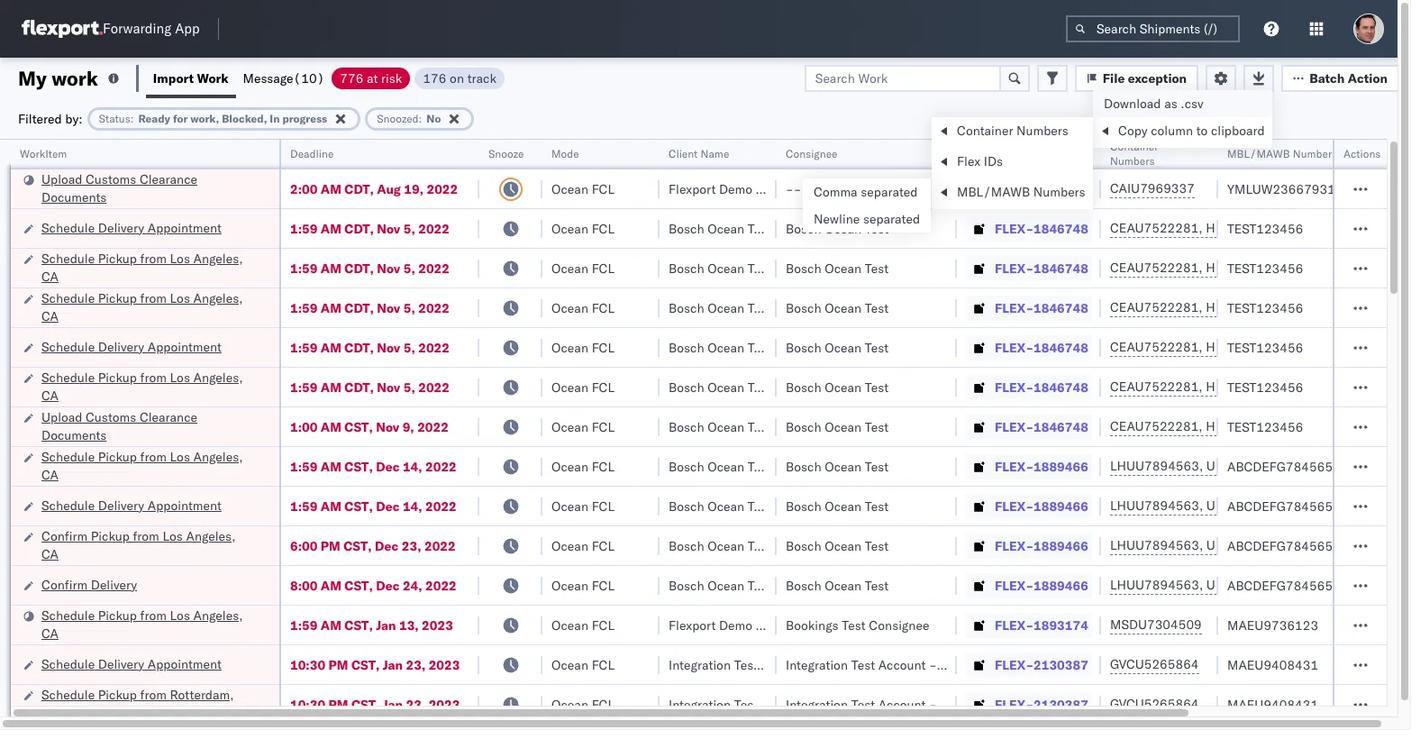 Task type: describe. For each thing, give the bounding box(es) containing it.
message (10)
[[243, 70, 325, 86]]

list box containing comma separated
[[803, 179, 931, 233]]

clearance for 1:00 am cst, nov 9, 2022
[[140, 409, 197, 425]]

mode button
[[543, 143, 642, 161]]

2 flex- from the top
[[995, 220, 1034, 237]]

appointment for 1:59 am cdt, nov 5, 2022
[[148, 339, 222, 355]]

newline
[[814, 211, 860, 227]]

client name button
[[660, 143, 759, 161]]

6:00
[[290, 538, 318, 554]]

cst, for schedule pickup from los angeles, ca link corresponding to 4th schedule pickup from los angeles, ca button from the top of the page
[[345, 458, 373, 475]]

for
[[173, 111, 188, 125]]

3 resize handle column header from the left
[[521, 140, 543, 730]]

4 test123456 from the top
[[1228, 339, 1304, 356]]

confirm delivery button
[[41, 576, 137, 596]]

ceau7522281, for 5th schedule pickup from los angeles, ca button from the bottom of the page
[[1111, 260, 1203, 276]]

1 1846748 from the top
[[1034, 220, 1089, 237]]

flex-1889466 for confirm pickup from los angeles, ca
[[995, 538, 1089, 554]]

3 fcl from the top
[[592, 260, 615, 276]]

gvcu5265864 for schedule delivery appointment
[[1111, 656, 1200, 673]]

schedule pickup from rotterdam, netherlands
[[41, 687, 234, 721]]

hlxu6269489, for third schedule pickup from los angeles, ca button from the bottom's schedule pickup from los angeles, ca link
[[1207, 379, 1299, 395]]

delivery for 1:59 am cst, dec 14, 2022
[[98, 497, 144, 513]]

1 schedule pickup from los angeles, ca button from the top
[[41, 249, 256, 287]]

4 schedule pickup from los angeles, ca button from the top
[[41, 448, 256, 486]]

2130387 for schedule delivery appointment
[[1034, 657, 1089, 673]]

confirm pickup from los angeles, ca button
[[41, 527, 256, 565]]

6 fcl from the top
[[592, 379, 615, 395]]

ready
[[138, 111, 170, 125]]

1:00 am cst, nov 9, 2022
[[290, 419, 449, 435]]

1 schedule delivery appointment from the top
[[41, 220, 222, 236]]

10 ocean fcl from the top
[[552, 538, 615, 554]]

Search Shipments (/) text field
[[1067, 15, 1241, 42]]

at
[[367, 70, 378, 86]]

client
[[669, 147, 698, 160]]

12 fcl from the top
[[592, 617, 615, 633]]

forwarding app link
[[22, 20, 200, 38]]

snoozed
[[377, 111, 419, 125]]

5 ocean fcl from the top
[[552, 339, 615, 356]]

1889466 for schedule pickup from los angeles, ca
[[1034, 458, 1089, 475]]

flexport demo consignee for bookings
[[669, 617, 817, 633]]

1 am from the top
[[321, 181, 342, 197]]

list box containing container numbers
[[932, 117, 1093, 209]]

14, for schedule pickup from los angeles, ca
[[403, 458, 423, 475]]

3 ocean fcl from the top
[[552, 260, 615, 276]]

test123456 for 5th schedule pickup from los angeles, ca button from the bottom of the page
[[1228, 260, 1304, 276]]

1 1:59 am cdt, nov 5, 2022 from the top
[[290, 220, 450, 237]]

copy
[[1119, 123, 1148, 139]]

id
[[990, 147, 1001, 160]]

angeles, for schedule pickup from los angeles, ca link corresponding to 4th schedule pickup from los angeles, ca button from the top of the page
[[193, 449, 243, 465]]

1846748 for 5th schedule pickup from los angeles, ca button from the bottom of the page's schedule pickup from los angeles, ca link
[[1034, 260, 1089, 276]]

23, for rotterdam,
[[406, 696, 426, 713]]

schedule pickup from rotterdam, netherlands button
[[41, 686, 256, 724]]

from for schedule pickup from los angeles, ca link corresponding to 2nd schedule pickup from los angeles, ca button from the top of the page
[[140, 290, 167, 306]]

4 cdt, from the top
[[345, 300, 374, 316]]

from for third schedule pickup from los angeles, ca button from the bottom's schedule pickup from los angeles, ca link
[[140, 369, 167, 385]]

dec for schedule delivery appointment
[[376, 498, 400, 514]]

batch action button
[[1282, 64, 1400, 92]]

as
[[1165, 96, 1178, 112]]

clipboard
[[1212, 123, 1266, 139]]

2 cdt, from the top
[[345, 220, 374, 237]]

flex-1846748 for 5th schedule pickup from los angeles, ca button from the bottom of the page
[[995, 260, 1089, 276]]

workitem button
[[11, 143, 261, 161]]

exception
[[1129, 70, 1188, 86]]

.csv
[[1181, 96, 1204, 112]]

5 1:59 from the top
[[290, 379, 318, 395]]

10:30 for schedule pickup from rotterdam, netherlands
[[290, 696, 326, 713]]

776 at risk
[[340, 70, 403, 86]]

4 ceau7522281, from the top
[[1111, 339, 1203, 355]]

flex for flex id
[[967, 147, 987, 160]]

karl for schedule delivery appointment
[[941, 657, 964, 673]]

10 fcl from the top
[[592, 538, 615, 554]]

3 schedule pickup from los angeles, ca button from the top
[[41, 368, 256, 406]]

13 flex- from the top
[[995, 657, 1034, 673]]

flexport for --
[[669, 181, 716, 197]]

container numbers inside list box
[[958, 123, 1069, 139]]

2:00 am cdt, aug 19, 2022
[[290, 181, 458, 197]]

2130387 for schedule pickup from rotterdam, netherlands
[[1034, 696, 1089, 713]]

11 fcl from the top
[[592, 577, 615, 594]]

lhuu7894563, uetu5238478 for schedule pickup from los angeles, ca
[[1111, 458, 1295, 474]]

mbl/mawb inside button
[[1228, 147, 1291, 160]]

8:00 am cst, dec 24, 2022
[[290, 577, 457, 594]]

5 ceau7522281, hlxu6269489, hlxu8034992 from the top
[[1111, 379, 1390, 395]]

work
[[197, 70, 229, 86]]

work
[[52, 65, 98, 91]]

2 ceau7522281, hlxu6269489, hlxu8034992 from the top
[[1111, 260, 1390, 276]]

schedule delivery appointment link for 10:30 pm cst, jan 23, 2023
[[41, 655, 222, 673]]

workitem
[[20, 147, 67, 160]]

confirm delivery
[[41, 577, 137, 593]]

1 ceau7522281, from the top
[[1111, 220, 1203, 236]]

ca for third schedule pickup from los angeles, ca button from the bottom's schedule pickup from los angeles, ca link
[[41, 387, 59, 403]]

confirm for confirm delivery
[[41, 577, 88, 593]]

nov for third schedule pickup from los angeles, ca button from the bottom's schedule pickup from los angeles, ca link
[[377, 379, 401, 395]]

import work button
[[146, 58, 236, 98]]

4 1:59 from the top
[[290, 339, 318, 356]]

11 ocean fcl from the top
[[552, 577, 615, 594]]

pickup inside confirm pickup from los angeles, ca
[[91, 528, 130, 544]]

appointment for 1:59 am cst, dec 14, 2022
[[148, 497, 222, 513]]

los for 4th schedule pickup from los angeles, ca button from the top of the page
[[170, 449, 190, 465]]

resize handle column header for consignee
[[936, 140, 958, 730]]

3 cdt, from the top
[[345, 260, 374, 276]]

776
[[340, 70, 364, 86]]

3 am from the top
[[321, 260, 342, 276]]

11 am from the top
[[321, 617, 342, 633]]

4 5, from the top
[[404, 339, 415, 356]]

filtered by:
[[18, 110, 83, 127]]

test123456 for third schedule pickup from los angeles, ca button from the bottom
[[1228, 379, 1304, 395]]

demo for bookings
[[719, 617, 753, 633]]

1 hlxu6269489, from the top
[[1207, 220, 1299, 236]]

6 schedule from the top
[[41, 449, 95, 465]]

14, for schedule delivery appointment
[[403, 498, 423, 514]]

consignee inside button
[[786, 147, 838, 160]]

consignee button
[[777, 143, 939, 161]]

resize handle column header for mode
[[638, 140, 660, 730]]

2 am from the top
[[321, 220, 342, 237]]

1 vertical spatial 2023
[[429, 657, 460, 673]]

filtered
[[18, 110, 62, 127]]

1 5, from the top
[[404, 220, 415, 237]]

clearance for 2:00 am cdt, aug 19, 2022
[[140, 171, 197, 187]]

download as .csv
[[1104, 96, 1204, 112]]

1 ceau7522281, hlxu6269489, hlxu8034992 from the top
[[1111, 220, 1390, 236]]

4 flex-1846748 from the top
[[995, 339, 1089, 356]]

9 flex- from the top
[[995, 498, 1034, 514]]

newline separated
[[814, 211, 921, 227]]

8 ocean fcl from the top
[[552, 458, 615, 475]]

schedule pickup from los angeles, ca link for 5th schedule pickup from los angeles, ca button from the top of the page
[[41, 606, 256, 642]]

ca for confirm pickup from los angeles, ca link
[[41, 546, 59, 562]]

9 ocean fcl from the top
[[552, 498, 615, 514]]

schedule pickup from los angeles, ca for 5th schedule pickup from los angeles, ca button from the top of the page
[[41, 607, 243, 642]]

2 schedule from the top
[[41, 250, 95, 266]]

2 1:59 from the top
[[290, 260, 318, 276]]

pm for los
[[321, 538, 341, 554]]

3 flex- from the top
[[995, 260, 1034, 276]]

4 lhuu7894563, uetu5238478 from the top
[[1111, 577, 1295, 593]]

19,
[[404, 181, 424, 197]]

9 resize handle column header from the left
[[1366, 140, 1388, 730]]

4 hlxu6269489, from the top
[[1207, 339, 1299, 355]]

schedule pickup from los angeles, ca link for third schedule pickup from los angeles, ca button from the bottom
[[41, 368, 256, 404]]

flex id
[[967, 147, 1001, 160]]

schedule delivery appointment for 10:30 pm cst, jan 23, 2023
[[41, 656, 222, 672]]

8:00
[[290, 577, 318, 594]]

6:00 pm cst, dec 23, 2022
[[290, 538, 456, 554]]

on
[[450, 70, 464, 86]]

hlxu8034992 for 1:00 am cst, nov 9, 2022's upload customs clearance documents 'link'
[[1302, 418, 1390, 435]]

bookings
[[786, 617, 839, 633]]

7 am from the top
[[321, 419, 342, 435]]

deadline button
[[281, 143, 462, 161]]

(10)
[[294, 70, 325, 86]]

resize handle column header for flex id
[[1080, 140, 1102, 730]]

9 schedule from the top
[[41, 656, 95, 672]]

4 hlxu8034992 from the top
[[1302, 339, 1390, 355]]

8 schedule from the top
[[41, 607, 95, 623]]

6 cdt, from the top
[[345, 379, 374, 395]]

: for snoozed
[[419, 111, 422, 125]]

1 vertical spatial jan
[[383, 657, 403, 673]]

schedule pickup from los angeles, ca for 2nd schedule pickup from los angeles, ca button from the top of the page
[[41, 290, 243, 324]]

ymluw236679313
[[1228, 181, 1344, 197]]

integration test account - karl lagerfeld for schedule delivery appointment
[[786, 657, 1021, 673]]

flex-1660288
[[995, 181, 1089, 197]]

1 flex-1846748 from the top
[[995, 220, 1089, 237]]

batch action
[[1310, 70, 1388, 86]]

6 1:59 from the top
[[290, 458, 318, 475]]

no
[[427, 111, 441, 125]]

numbers inside "container numbers"
[[1111, 154, 1155, 168]]

integration for schedule pickup from rotterdam, netherlands
[[786, 696, 848, 713]]

4 ceau7522281, hlxu6269489, hlxu8034992 from the top
[[1111, 339, 1390, 355]]

status : ready for work, blocked, in progress
[[99, 111, 327, 125]]

mbl/mawb inside list box
[[958, 184, 1031, 200]]

4 uetu5238478 from the top
[[1207, 577, 1295, 593]]

mode
[[552, 147, 580, 160]]

confirm pickup from los angeles, ca
[[41, 528, 236, 562]]

4 flex-1889466 from the top
[[995, 577, 1089, 594]]

resize handle column header for client name
[[756, 140, 777, 730]]

account for schedule delivery appointment
[[879, 657, 926, 673]]

upload customs clearance documents for 2:00 am cdt, aug 19, 2022
[[41, 171, 197, 205]]

bookings test consignee
[[786, 617, 930, 633]]

6 ceau7522281, hlxu6269489, hlxu8034992 from the top
[[1111, 418, 1390, 435]]

2023 for los
[[422, 617, 453, 633]]

numbers inside mbl/mawb numbers button
[[1294, 147, 1338, 160]]

1 ocean fcl from the top
[[552, 181, 615, 197]]

dec for schedule pickup from los angeles, ca
[[376, 458, 400, 475]]

integration test account - karl lagerfeld for schedule pickup from rotterdam, netherlands
[[786, 696, 1021, 713]]

4 1846748 from the top
[[1034, 339, 1089, 356]]

4 1889466 from the top
[[1034, 577, 1089, 594]]

1889466 for schedule delivery appointment
[[1034, 498, 1089, 514]]

demo for -
[[719, 181, 753, 197]]

rotterdam,
[[170, 687, 234, 703]]

los for confirm pickup from los angeles, ca button
[[163, 528, 183, 544]]

download
[[1104, 96, 1162, 112]]

angeles, for schedule pickup from los angeles, ca link for 5th schedule pickup from los angeles, ca button from the top of the page
[[193, 607, 243, 623]]

actions
[[1344, 147, 1382, 160]]

flex-1893174
[[995, 617, 1089, 633]]

--
[[786, 181, 802, 197]]

column
[[1152, 123, 1194, 139]]

container inside button
[[1111, 140, 1159, 153]]

aug
[[377, 181, 401, 197]]

4 am from the top
[[321, 300, 342, 316]]

14 fcl from the top
[[592, 696, 615, 713]]

abcdefg78456546 for schedule delivery appointment
[[1228, 498, 1349, 514]]

1893174
[[1034, 617, 1089, 633]]

to
[[1197, 123, 1208, 139]]

numbers down flex id button
[[1034, 184, 1086, 200]]

app
[[175, 20, 200, 37]]

ca for schedule pickup from los angeles, ca link corresponding to 4th schedule pickup from los angeles, ca button from the top of the page
[[41, 467, 59, 483]]

in
[[270, 111, 280, 125]]

4 ocean fcl from the top
[[552, 300, 615, 316]]

3 ceau7522281, hlxu6269489, hlxu8034992 from the top
[[1111, 299, 1390, 316]]

angeles, for confirm pickup from los angeles, ca link
[[186, 528, 236, 544]]

7 ocean fcl from the top
[[552, 419, 615, 435]]

customs for 1:00 am cst, nov 9, 2022
[[86, 409, 136, 425]]

netherlands
[[41, 705, 112, 721]]

snoozed : no
[[377, 111, 441, 125]]

my
[[18, 65, 47, 91]]

176
[[423, 70, 447, 86]]

confirm delivery link
[[41, 576, 137, 594]]

flex-1889466 for schedule pickup from los angeles, ca
[[995, 458, 1089, 475]]

container inside list box
[[958, 123, 1014, 139]]

by:
[[65, 110, 83, 127]]

1 schedule delivery appointment button from the top
[[41, 219, 222, 238]]

ceau7522281, for 1:00 am cst, nov 9, 2022's "upload customs clearance documents" 'button'
[[1111, 418, 1203, 435]]

11 flex- from the top
[[995, 577, 1034, 594]]

cst, for 10:30 pm cst, jan 23, 2023 schedule delivery appointment link
[[352, 657, 380, 673]]

lhuu7894563, for schedule delivery appointment
[[1111, 498, 1204, 514]]

file
[[1103, 70, 1125, 86]]

4 schedule from the top
[[41, 339, 95, 355]]

los for 5th schedule pickup from los angeles, ca button from the bottom of the page
[[170, 250, 190, 266]]

1 vertical spatial 23,
[[406, 657, 426, 673]]

1 test123456 from the top
[[1228, 220, 1304, 237]]

nov for 1:00 am cst, nov 9, 2022's upload customs clearance documents 'link'
[[376, 419, 400, 435]]

forwarding
[[103, 20, 172, 37]]

mbl/mawb numbers inside list box
[[958, 184, 1086, 200]]

5 cdt, from the top
[[345, 339, 374, 356]]

delivery for 10:30 pm cst, jan 23, 2023
[[98, 656, 144, 672]]

comma
[[814, 184, 858, 200]]

file exception
[[1103, 70, 1188, 86]]

6 am from the top
[[321, 379, 342, 395]]

6 ocean fcl from the top
[[552, 379, 615, 395]]

schedule delivery appointment button for 1:59 am cst, dec 14, 2022
[[41, 496, 222, 516]]

caiu7969337
[[1111, 180, 1195, 197]]

12 ocean fcl from the top
[[552, 617, 615, 633]]

upload customs clearance documents button for 2:00 am cdt, aug 19, 2022
[[41, 170, 256, 208]]

7 fcl from the top
[[592, 419, 615, 435]]

5 fcl from the top
[[592, 339, 615, 356]]

confirm pickup from los angeles, ca link
[[41, 527, 256, 563]]

Search Work text field
[[805, 64, 1002, 92]]

client name
[[669, 147, 730, 160]]

1:59 am cst, dec 14, 2022 for schedule delivery appointment
[[290, 498, 457, 514]]

flex for flex ids
[[958, 153, 981, 170]]

5 am from the top
[[321, 339, 342, 356]]

2:00
[[290, 181, 318, 197]]

4 flex- from the top
[[995, 300, 1034, 316]]

14 ocean fcl from the top
[[552, 696, 615, 713]]

separated for comma separated
[[861, 184, 918, 200]]

1:59 am cst, dec 14, 2022 for schedule pickup from los angeles, ca
[[290, 458, 457, 475]]

1 cdt, from the top
[[345, 181, 374, 197]]



Task type: vqa. For each thing, say whether or not it's contained in the screenshot.
fifth FCL
yes



Task type: locate. For each thing, give the bounding box(es) containing it.
9 fcl from the top
[[592, 498, 615, 514]]

demo down name
[[719, 181, 753, 197]]

container up flex id
[[958, 123, 1014, 139]]

2 horizontal spatial list box
[[1094, 90, 1273, 148]]

lhuu7894563, uetu5238478 for confirm pickup from los angeles, ca
[[1111, 537, 1295, 554]]

9 am from the top
[[321, 498, 342, 514]]

schedule pickup from rotterdam, netherlands link
[[41, 686, 256, 722]]

0 vertical spatial account
[[879, 657, 926, 673]]

1 1889466 from the top
[[1034, 458, 1089, 475]]

2 account from the top
[[879, 696, 926, 713]]

jan for los
[[376, 617, 396, 633]]

numbers up ymluw236679313
[[1294, 147, 1338, 160]]

10:30
[[290, 657, 326, 673], [290, 696, 326, 713]]

schedule delivery appointment link
[[41, 219, 222, 237], [41, 338, 222, 356], [41, 496, 222, 514], [41, 655, 222, 673]]

2 fcl from the top
[[592, 220, 615, 237]]

13,
[[399, 617, 419, 633]]

1 lhuu7894563, uetu5238478 from the top
[[1111, 458, 1295, 474]]

14 flex- from the top
[[995, 696, 1034, 713]]

2 schedule pickup from los angeles, ca link from the top
[[41, 289, 256, 325]]

2023
[[422, 617, 453, 633], [429, 657, 460, 673], [429, 696, 460, 713]]

demo
[[719, 181, 753, 197], [719, 617, 753, 633]]

1 account from the top
[[879, 657, 926, 673]]

lagerfeld for schedule delivery appointment
[[967, 657, 1021, 673]]

2 demo from the top
[[719, 617, 753, 633]]

3 appointment from the top
[[148, 497, 222, 513]]

0 vertical spatial 2023
[[422, 617, 453, 633]]

confirm for confirm pickup from los angeles, ca
[[41, 528, 88, 544]]

list box containing download as .csv
[[1094, 90, 1273, 148]]

0 vertical spatial upload customs clearance documents
[[41, 171, 197, 205]]

1:59 am cdt, nov 5, 2022 for 5th schedule pickup from los angeles, ca button from the bottom of the page
[[290, 260, 450, 276]]

work,
[[191, 111, 219, 125]]

0 vertical spatial upload customs clearance documents button
[[41, 170, 256, 208]]

6 flex- from the top
[[995, 379, 1034, 395]]

2 flex-2130387 from the top
[[995, 696, 1089, 713]]

bosch ocean test
[[669, 220, 772, 237], [786, 220, 889, 237], [669, 260, 772, 276], [786, 260, 889, 276], [669, 300, 772, 316], [786, 300, 889, 316], [669, 339, 772, 356], [786, 339, 889, 356], [669, 379, 772, 395], [786, 379, 889, 395], [669, 419, 772, 435], [786, 419, 889, 435], [669, 458, 772, 475], [786, 458, 889, 475], [669, 498, 772, 514], [786, 498, 889, 514], [669, 538, 772, 554], [786, 538, 889, 554], [669, 577, 772, 594], [786, 577, 889, 594]]

1 vertical spatial mbl/mawb numbers
[[958, 184, 1086, 200]]

numbers down copy
[[1111, 154, 1155, 168]]

jan for rotterdam,
[[383, 696, 403, 713]]

10 am from the top
[[321, 577, 342, 594]]

track
[[468, 70, 497, 86]]

1 horizontal spatial :
[[419, 111, 422, 125]]

1 vertical spatial separated
[[864, 211, 921, 227]]

5 schedule pickup from los angeles, ca link from the top
[[41, 606, 256, 642]]

5 ca from the top
[[41, 546, 59, 562]]

msdu7304509
[[1111, 617, 1203, 633]]

1 vertical spatial lagerfeld
[[967, 696, 1021, 713]]

ca inside confirm pickup from los angeles, ca
[[41, 546, 59, 562]]

flex-1846748 button
[[967, 216, 1093, 241], [967, 216, 1093, 241], [967, 256, 1093, 281], [967, 256, 1093, 281], [967, 295, 1093, 321], [967, 295, 1093, 321], [967, 335, 1093, 360], [967, 335, 1093, 360], [967, 375, 1093, 400], [967, 375, 1093, 400], [967, 414, 1093, 440], [967, 414, 1093, 440]]

ca for 5th schedule pickup from los angeles, ca button from the bottom of the page's schedule pickup from los angeles, ca link
[[41, 268, 59, 284]]

1 vertical spatial 2130387
[[1034, 696, 1089, 713]]

2 vertical spatial 2023
[[429, 696, 460, 713]]

1:59 am cdt, nov 5, 2022
[[290, 220, 450, 237], [290, 260, 450, 276], [290, 300, 450, 316], [290, 339, 450, 356], [290, 379, 450, 395]]

7 1:59 from the top
[[290, 498, 318, 514]]

10:30 for schedule delivery appointment
[[290, 657, 326, 673]]

abcdefg78456546 for confirm pickup from los angeles, ca
[[1228, 538, 1349, 554]]

0 vertical spatial gvcu5265864
[[1111, 656, 1200, 673]]

0 vertical spatial 23,
[[402, 538, 422, 554]]

test123456 for 1:00 am cst, nov 9, 2022's "upload customs clearance documents" 'button'
[[1228, 419, 1304, 435]]

2 flexport from the top
[[669, 617, 716, 633]]

0 horizontal spatial container numbers
[[958, 123, 1069, 139]]

ceau7522281, hlxu6269489, hlxu8034992
[[1111, 220, 1390, 236], [1111, 260, 1390, 276], [1111, 299, 1390, 316], [1111, 339, 1390, 355], [1111, 379, 1390, 395], [1111, 418, 1390, 435]]

1 vertical spatial integration test account - karl lagerfeld
[[786, 696, 1021, 713]]

ids
[[984, 153, 1004, 170]]

lhuu7894563, uetu5238478
[[1111, 458, 1295, 474], [1111, 498, 1295, 514], [1111, 537, 1295, 554], [1111, 577, 1295, 593]]

0 vertical spatial separated
[[861, 184, 918, 200]]

container down copy
[[1111, 140, 1159, 153]]

hlxu8034992 for 5th schedule pickup from los angeles, ca button from the bottom of the page's schedule pickup from los angeles, ca link
[[1302, 260, 1390, 276]]

: for status
[[130, 111, 134, 125]]

1 vertical spatial 10:30 pm cst, jan 23, 2023
[[290, 696, 460, 713]]

mbl/mawb numbers
[[1228, 147, 1338, 160], [958, 184, 1086, 200]]

dec for confirm pickup from los angeles, ca
[[375, 538, 399, 554]]

23, for los
[[402, 538, 422, 554]]

1:59 am cst, dec 14, 2022 down 1:00 am cst, nov 9, 2022
[[290, 458, 457, 475]]

2 ca from the top
[[41, 308, 59, 324]]

4 lhuu7894563, from the top
[[1111, 577, 1204, 593]]

6 ceau7522281, from the top
[[1111, 418, 1203, 435]]

test123456
[[1228, 220, 1304, 237], [1228, 260, 1304, 276], [1228, 300, 1304, 316], [1228, 339, 1304, 356], [1228, 379, 1304, 395], [1228, 419, 1304, 435]]

bosch
[[669, 220, 705, 237], [786, 220, 822, 237], [669, 260, 705, 276], [786, 260, 822, 276], [669, 300, 705, 316], [786, 300, 822, 316], [669, 339, 705, 356], [786, 339, 822, 356], [669, 379, 705, 395], [786, 379, 822, 395], [669, 419, 705, 435], [786, 419, 822, 435], [669, 458, 705, 475], [786, 458, 822, 475], [669, 498, 705, 514], [786, 498, 822, 514], [669, 538, 705, 554], [786, 538, 822, 554], [669, 577, 705, 594], [786, 577, 822, 594]]

0 vertical spatial 14,
[[403, 458, 423, 475]]

flexport demo consignee
[[669, 181, 817, 197], [669, 617, 817, 633]]

1889466
[[1034, 458, 1089, 475], [1034, 498, 1089, 514], [1034, 538, 1089, 554], [1034, 577, 1089, 594]]

6 resize handle column header from the left
[[936, 140, 958, 730]]

flex-2130387 for schedule pickup from rotterdam, netherlands
[[995, 696, 1089, 713]]

delivery inside 'link'
[[91, 577, 137, 593]]

1 vertical spatial container
[[1111, 140, 1159, 153]]

flex left ids
[[958, 153, 981, 170]]

customs
[[86, 171, 136, 187], [86, 409, 136, 425]]

1 appointment from the top
[[148, 220, 222, 236]]

0 vertical spatial jan
[[376, 617, 396, 633]]

batch
[[1310, 70, 1346, 86]]

0 vertical spatial 10:30 pm cst, jan 23, 2023
[[290, 657, 460, 673]]

1 horizontal spatial list box
[[932, 117, 1093, 209]]

los
[[170, 250, 190, 266], [170, 290, 190, 306], [170, 369, 190, 385], [170, 449, 190, 465], [163, 528, 183, 544], [170, 607, 190, 623]]

1 demo from the top
[[719, 181, 753, 197]]

nov for schedule pickup from los angeles, ca link corresponding to 2nd schedule pickup from los angeles, ca button from the top of the page
[[377, 300, 401, 316]]

risk
[[381, 70, 403, 86]]

2 documents from the top
[[41, 427, 107, 443]]

1 vertical spatial 14,
[[403, 498, 423, 514]]

0 vertical spatial integration test account - karl lagerfeld
[[786, 657, 1021, 673]]

5,
[[404, 220, 415, 237], [404, 260, 415, 276], [404, 300, 415, 316], [404, 339, 415, 356], [404, 379, 415, 395]]

mbl/mawb numbers up ymluw236679313
[[1228, 147, 1338, 160]]

flex-
[[995, 181, 1034, 197], [995, 220, 1034, 237], [995, 260, 1034, 276], [995, 300, 1034, 316], [995, 339, 1034, 356], [995, 379, 1034, 395], [995, 419, 1034, 435], [995, 458, 1034, 475], [995, 498, 1034, 514], [995, 538, 1034, 554], [995, 577, 1034, 594], [995, 617, 1034, 633], [995, 657, 1034, 673], [995, 696, 1034, 713]]

1 fcl from the top
[[592, 181, 615, 197]]

from inside confirm pickup from los angeles, ca
[[133, 528, 159, 544]]

1 upload from the top
[[41, 171, 82, 187]]

0 vertical spatial flex-2130387
[[995, 657, 1089, 673]]

2 hlxu8034992 from the top
[[1302, 260, 1390, 276]]

status
[[99, 111, 130, 125]]

flex ids
[[958, 153, 1004, 170]]

from for schedule pickup from rotterdam, netherlands link
[[140, 687, 167, 703]]

5 schedule pickup from los angeles, ca button from the top
[[41, 606, 256, 644]]

1 vertical spatial confirm
[[41, 577, 88, 593]]

container numbers button
[[1102, 136, 1201, 169]]

0 vertical spatial confirm
[[41, 528, 88, 544]]

1 vertical spatial demo
[[719, 617, 753, 633]]

integration for schedule delivery appointment
[[786, 657, 848, 673]]

account for schedule pickup from rotterdam, netherlands
[[879, 696, 926, 713]]

3 1889466 from the top
[[1034, 538, 1089, 554]]

1 integration test account - karl lagerfeld from the top
[[786, 657, 1021, 673]]

separated for newline separated
[[864, 211, 921, 227]]

1 vertical spatial documents
[[41, 427, 107, 443]]

upload customs clearance documents link for 1:00 am cst, nov 9, 2022
[[41, 408, 256, 444]]

1 horizontal spatial container numbers
[[1111, 140, 1159, 168]]

confirm inside 'link'
[[41, 577, 88, 593]]

confirm inside confirm pickup from los angeles, ca
[[41, 528, 88, 544]]

schedule delivery appointment for 1:59 am cst, dec 14, 2022
[[41, 497, 222, 513]]

0 vertical spatial 2130387
[[1034, 657, 1089, 673]]

mbl/mawb numbers inside button
[[1228, 147, 1338, 160]]

2 1889466 from the top
[[1034, 498, 1089, 514]]

file exception button
[[1075, 64, 1199, 92], [1075, 64, 1199, 92]]

4 schedule pickup from los angeles, ca from the top
[[41, 449, 243, 483]]

1:59 am cst, jan 13, 2023
[[290, 617, 453, 633]]

0 vertical spatial demo
[[719, 181, 753, 197]]

resize handle column header for container numbers
[[1197, 140, 1219, 730]]

1889466 for confirm pickup from los angeles, ca
[[1034, 538, 1089, 554]]

flex
[[967, 147, 987, 160], [958, 153, 981, 170]]

flex-1846748 for 2nd schedule pickup from los angeles, ca button from the top of the page
[[995, 300, 1089, 316]]

schedule delivery appointment for 1:59 am cdt, nov 5, 2022
[[41, 339, 222, 355]]

maeu9408431 for schedule delivery appointment
[[1228, 657, 1319, 673]]

confirm down confirm pickup from los angeles, ca
[[41, 577, 88, 593]]

1 schedule pickup from los angeles, ca link from the top
[[41, 249, 256, 285]]

1 vertical spatial upload
[[41, 409, 82, 425]]

8 resize handle column header from the left
[[1197, 140, 1219, 730]]

0 vertical spatial clearance
[[140, 171, 197, 187]]

2 flex-1846748 from the top
[[995, 260, 1089, 276]]

2 10:30 pm cst, jan 23, 2023 from the top
[[290, 696, 460, 713]]

3 flex-1846748 from the top
[[995, 300, 1089, 316]]

5 ceau7522281, from the top
[[1111, 379, 1203, 395]]

upload customs clearance documents link
[[41, 170, 256, 206], [41, 408, 256, 444]]

1 horizontal spatial mbl/mawb numbers
[[1228, 147, 1338, 160]]

jan
[[376, 617, 396, 633], [383, 657, 403, 673], [383, 696, 403, 713]]

1 vertical spatial customs
[[86, 409, 136, 425]]

0 vertical spatial documents
[[41, 189, 107, 205]]

0 horizontal spatial mbl/mawb
[[958, 184, 1031, 200]]

1 14, from the top
[[403, 458, 423, 475]]

dec down 1:00 am cst, nov 9, 2022
[[376, 458, 400, 475]]

1:59 am cst, dec 14, 2022 up 6:00 pm cst, dec 23, 2022
[[290, 498, 457, 514]]

numbers up flex id button
[[1017, 123, 1069, 139]]

0 horizontal spatial mbl/mawb numbers
[[958, 184, 1086, 200]]

4 fcl from the top
[[592, 300, 615, 316]]

1 documents from the top
[[41, 189, 107, 205]]

24,
[[403, 577, 423, 594]]

flexport. image
[[22, 20, 103, 38]]

name
[[701, 147, 730, 160]]

hlxu8034992 for third schedule pickup from los angeles, ca button from the bottom's schedule pickup from los angeles, ca link
[[1302, 379, 1390, 395]]

0 vertical spatial customs
[[86, 171, 136, 187]]

4 abcdefg78456546 from the top
[[1228, 577, 1349, 594]]

0 vertical spatial lagerfeld
[[967, 657, 1021, 673]]

hlxu6269489, for schedule pickup from los angeles, ca link corresponding to 2nd schedule pickup from los angeles, ca button from the top of the page
[[1207, 299, 1299, 316]]

snooze
[[489, 147, 524, 160]]

karl
[[941, 657, 964, 673], [941, 696, 964, 713]]

1 vertical spatial maeu9408431
[[1228, 696, 1319, 713]]

los for 5th schedule pickup from los angeles, ca button from the top of the page
[[170, 607, 190, 623]]

8 1:59 from the top
[[290, 617, 318, 633]]

10:30 pm cst, jan 23, 2023 for schedule delivery appointment
[[290, 657, 460, 673]]

1 horizontal spatial mbl/mawb
[[1228, 147, 1291, 160]]

3 schedule delivery appointment link from the top
[[41, 496, 222, 514]]

account
[[879, 657, 926, 673], [879, 696, 926, 713]]

8 fcl from the top
[[592, 458, 615, 475]]

test123456 for 2nd schedule pickup from los angeles, ca button from the top of the page
[[1228, 300, 1304, 316]]

1 vertical spatial integration
[[786, 696, 848, 713]]

1 vertical spatial flex-2130387
[[995, 696, 1089, 713]]

hlxu6269489, for 5th schedule pickup from los angeles, ca button from the bottom of the page's schedule pickup from los angeles, ca link
[[1207, 260, 1299, 276]]

container
[[958, 123, 1014, 139], [1111, 140, 1159, 153]]

1846748 for 1:00 am cst, nov 9, 2022's upload customs clearance documents 'link'
[[1034, 419, 1089, 435]]

cst, for 1:00 am cst, nov 9, 2022's upload customs clearance documents 'link'
[[345, 419, 373, 435]]

container numbers up flex id button
[[958, 123, 1069, 139]]

schedule pickup from los angeles, ca link for 5th schedule pickup from los angeles, ca button from the bottom of the page
[[41, 249, 256, 285]]

0 horizontal spatial container
[[958, 123, 1014, 139]]

dec up 8:00 am cst, dec 24, 2022
[[375, 538, 399, 554]]

1 vertical spatial flexport
[[669, 617, 716, 633]]

message
[[243, 70, 294, 86]]

hlxu8034992
[[1302, 220, 1390, 236], [1302, 260, 1390, 276], [1302, 299, 1390, 316], [1302, 339, 1390, 355], [1302, 379, 1390, 395], [1302, 418, 1390, 435]]

0 vertical spatial maeu9408431
[[1228, 657, 1319, 673]]

1 vertical spatial mbl/mawb
[[958, 184, 1031, 200]]

3 schedule delivery appointment from the top
[[41, 497, 222, 513]]

0 vertical spatial flexport demo consignee
[[669, 181, 817, 197]]

2 flex-1889466 from the top
[[995, 498, 1089, 514]]

flex inside button
[[967, 147, 987, 160]]

uetu5238478
[[1207, 458, 1295, 474], [1207, 498, 1295, 514], [1207, 537, 1295, 554], [1207, 577, 1295, 593]]

mbl/mawb down clipboard
[[1228, 147, 1291, 160]]

1:59 am cdt, nov 5, 2022 for 2nd schedule pickup from los angeles, ca button from the top of the page
[[290, 300, 450, 316]]

pm
[[321, 538, 341, 554], [329, 657, 348, 673], [329, 696, 348, 713]]

1 hlxu8034992 from the top
[[1302, 220, 1390, 236]]

0 horizontal spatial :
[[130, 111, 134, 125]]

cst, for confirm pickup from los angeles, ca link
[[344, 538, 372, 554]]

2 vertical spatial jan
[[383, 696, 403, 713]]

5 1:59 am cdt, nov 5, 2022 from the top
[[290, 379, 450, 395]]

1 vertical spatial upload customs clearance documents link
[[41, 408, 256, 444]]

flex-2130387 for schedule delivery appointment
[[995, 657, 1089, 673]]

pickup
[[98, 250, 137, 266], [98, 290, 137, 306], [98, 369, 137, 385], [98, 449, 137, 465], [91, 528, 130, 544], [98, 607, 137, 623], [98, 687, 137, 703]]

2 vertical spatial pm
[[329, 696, 348, 713]]

10:30 pm cst, jan 23, 2023
[[290, 657, 460, 673], [290, 696, 460, 713]]

: left 'no'
[[419, 111, 422, 125]]

flex-1889466 for schedule delivery appointment
[[995, 498, 1089, 514]]

2 1846748 from the top
[[1034, 260, 1089, 276]]

2 ceau7522281, from the top
[[1111, 260, 1203, 276]]

dec left 24,
[[376, 577, 400, 594]]

2 resize handle column header from the left
[[458, 140, 480, 730]]

8 am from the top
[[321, 458, 342, 475]]

0 vertical spatial flexport
[[669, 181, 716, 197]]

3 schedule pickup from los angeles, ca from the top
[[41, 369, 243, 403]]

6 hlxu6269489, from the top
[[1207, 418, 1299, 435]]

0 horizontal spatial list box
[[803, 179, 931, 233]]

1 vertical spatial karl
[[941, 696, 964, 713]]

integration
[[786, 657, 848, 673], [786, 696, 848, 713]]

lhuu7894563, for schedule pickup from los angeles, ca
[[1111, 458, 1204, 474]]

1 2130387 from the top
[[1034, 657, 1089, 673]]

0 vertical spatial karl
[[941, 657, 964, 673]]

5, for 5th schedule pickup from los angeles, ca button from the bottom of the page
[[404, 260, 415, 276]]

1 10:30 pm cst, jan 23, 2023 from the top
[[290, 657, 460, 673]]

1:00
[[290, 419, 318, 435]]

flex left id
[[967, 147, 987, 160]]

5 schedule from the top
[[41, 369, 95, 385]]

1 vertical spatial upload customs clearance documents button
[[41, 408, 256, 446]]

upload customs clearance documents button for 1:00 am cst, nov 9, 2022
[[41, 408, 256, 446]]

uetu5238478 for schedule delivery appointment
[[1207, 498, 1295, 514]]

documents for 1:00
[[41, 427, 107, 443]]

comma separated
[[814, 184, 918, 200]]

14, down 9, in the left of the page
[[403, 458, 423, 475]]

pm for rotterdam,
[[329, 696, 348, 713]]

schedule delivery appointment link for 1:59 am cst, dec 14, 2022
[[41, 496, 222, 514]]

1 confirm from the top
[[41, 528, 88, 544]]

: left ready
[[130, 111, 134, 125]]

5, for 2nd schedule pickup from los angeles, ca button from the top of the page
[[404, 300, 415, 316]]

dec up 6:00 pm cst, dec 23, 2022
[[376, 498, 400, 514]]

0 vertical spatial 1:59 am cst, dec 14, 2022
[[290, 458, 457, 475]]

confirm up confirm delivery 'link'
[[41, 528, 88, 544]]

1 flexport from the top
[[669, 181, 716, 197]]

9,
[[403, 419, 414, 435]]

2 ocean fcl from the top
[[552, 220, 615, 237]]

flex-1846748 for 1:00 am cst, nov 9, 2022's "upload customs clearance documents" 'button'
[[995, 419, 1089, 435]]

1 vertical spatial 10:30
[[290, 696, 326, 713]]

from for schedule pickup from los angeles, ca link for 5th schedule pickup from los angeles, ca button from the top of the page
[[140, 607, 167, 623]]

container numbers inside container numbers button
[[1111, 140, 1159, 168]]

1 flexport demo consignee from the top
[[669, 181, 817, 197]]

1 vertical spatial clearance
[[140, 409, 197, 425]]

2 lhuu7894563, uetu5238478 from the top
[[1111, 498, 1295, 514]]

1 vertical spatial gvcu5265864
[[1111, 696, 1200, 712]]

am
[[321, 181, 342, 197], [321, 220, 342, 237], [321, 260, 342, 276], [321, 300, 342, 316], [321, 339, 342, 356], [321, 379, 342, 395], [321, 419, 342, 435], [321, 458, 342, 475], [321, 498, 342, 514], [321, 577, 342, 594], [321, 617, 342, 633]]

10:30 pm cst, jan 23, 2023 for schedule pickup from rotterdam, netherlands
[[290, 696, 460, 713]]

3 1:59 am cdt, nov 5, 2022 from the top
[[290, 300, 450, 316]]

1 vertical spatial 1:59 am cst, dec 14, 2022
[[290, 498, 457, 514]]

2 upload customs clearance documents button from the top
[[41, 408, 256, 446]]

7 flex- from the top
[[995, 419, 1034, 435]]

0 vertical spatial integration
[[786, 657, 848, 673]]

hlxu6269489,
[[1207, 220, 1299, 236], [1207, 260, 1299, 276], [1207, 299, 1299, 316], [1207, 339, 1299, 355], [1207, 379, 1299, 395], [1207, 418, 1299, 435]]

demo left bookings
[[719, 617, 753, 633]]

0 vertical spatial pm
[[321, 538, 341, 554]]

documents
[[41, 189, 107, 205], [41, 427, 107, 443]]

progress
[[283, 111, 327, 125]]

upload for 1:00 am cst, nov 9, 2022
[[41, 409, 82, 425]]

import
[[153, 70, 194, 86]]

lhuu7894563, for confirm pickup from los angeles, ca
[[1111, 537, 1204, 554]]

2 integration from the top
[[786, 696, 848, 713]]

documents for 2:00
[[41, 189, 107, 205]]

1 horizontal spatial container
[[1111, 140, 1159, 153]]

mbl/mawb down ids
[[958, 184, 1031, 200]]

separated up newline separated
[[861, 184, 918, 200]]

3 schedule from the top
[[41, 290, 95, 306]]

1 vertical spatial account
[[879, 696, 926, 713]]

2 confirm from the top
[[41, 577, 88, 593]]

0 vertical spatial mbl/mawb
[[1228, 147, 1291, 160]]

0 vertical spatial mbl/mawb numbers
[[1228, 147, 1338, 160]]

import work
[[153, 70, 229, 86]]

cst, for schedule pickup from los angeles, ca link for 5th schedule pickup from los angeles, ca button from the top of the page
[[345, 617, 373, 633]]

1 vertical spatial flexport demo consignee
[[669, 617, 817, 633]]

angeles, inside confirm pickup from los angeles, ca
[[186, 528, 236, 544]]

flex inside list box
[[958, 153, 981, 170]]

pickup inside schedule pickup from rotterdam, netherlands
[[98, 687, 137, 703]]

schedule pickup from los angeles, ca
[[41, 250, 243, 284], [41, 290, 243, 324], [41, 369, 243, 403], [41, 449, 243, 483], [41, 607, 243, 642]]

ca for schedule pickup from los angeles, ca link for 5th schedule pickup from los angeles, ca button from the top of the page
[[41, 625, 59, 642]]

los for 2nd schedule pickup from los angeles, ca button from the top of the page
[[170, 290, 190, 306]]

lagerfeld for schedule pickup from rotterdam, netherlands
[[967, 696, 1021, 713]]

schedule pickup from los angeles, ca for 4th schedule pickup from los angeles, ca button from the top of the page
[[41, 449, 243, 483]]

5 test123456 from the top
[[1228, 379, 1304, 395]]

separated down comma separated
[[864, 211, 921, 227]]

from inside schedule pickup from rotterdam, netherlands
[[140, 687, 167, 703]]

0 vertical spatial upload
[[41, 171, 82, 187]]

cst, for 1:59 am cst, dec 14, 2022's schedule delivery appointment link
[[345, 498, 373, 514]]

my work
[[18, 65, 98, 91]]

container numbers down copy
[[1111, 140, 1159, 168]]

1 flex-2130387 from the top
[[995, 657, 1089, 673]]

schedule pickup from los angeles, ca for third schedule pickup from los angeles, ca button from the bottom
[[41, 369, 243, 403]]

schedule inside schedule pickup from rotterdam, netherlands
[[41, 687, 95, 703]]

appointment
[[148, 220, 222, 236], [148, 339, 222, 355], [148, 497, 222, 513], [148, 656, 222, 672]]

cdt,
[[345, 181, 374, 197], [345, 220, 374, 237], [345, 260, 374, 276], [345, 300, 374, 316], [345, 339, 374, 356], [345, 379, 374, 395]]

angeles, for schedule pickup from los angeles, ca link corresponding to 2nd schedule pickup from los angeles, ca button from the top of the page
[[193, 290, 243, 306]]

1 vertical spatial container numbers
[[1111, 140, 1159, 168]]

0 vertical spatial container
[[958, 123, 1014, 139]]

consignee
[[786, 147, 838, 160], [756, 181, 817, 197], [756, 617, 817, 633], [869, 617, 930, 633]]

0 vertical spatial container numbers
[[958, 123, 1069, 139]]

1 vertical spatial pm
[[329, 657, 348, 673]]

1 1:59 from the top
[[290, 220, 318, 237]]

mbl/mawb numbers down flex id button
[[958, 184, 1086, 200]]

los inside confirm pickup from los angeles, ca
[[163, 528, 183, 544]]

2130387
[[1034, 657, 1089, 673], [1034, 696, 1089, 713]]

gvcu5265864 for schedule pickup from rotterdam, netherlands
[[1111, 696, 1200, 712]]

4 schedule delivery appointment link from the top
[[41, 655, 222, 673]]

forwarding app
[[103, 20, 200, 37]]

1 lhuu7894563, from the top
[[1111, 458, 1204, 474]]

cst, for schedule pickup from rotterdam, netherlands link
[[352, 696, 380, 713]]

1 customs from the top
[[86, 171, 136, 187]]

container numbers
[[958, 123, 1069, 139], [1111, 140, 1159, 168]]

1846748 for third schedule pickup from los angeles, ca button from the bottom's schedule pickup from los angeles, ca link
[[1034, 379, 1089, 395]]

1:59 am cst, dec 14, 2022
[[290, 458, 457, 475], [290, 498, 457, 514]]

0 vertical spatial upload customs clearance documents link
[[41, 170, 256, 206]]

1846748
[[1034, 220, 1089, 237], [1034, 260, 1089, 276], [1034, 300, 1089, 316], [1034, 339, 1089, 356], [1034, 379, 1089, 395], [1034, 419, 1089, 435]]

copy column to clipboard
[[1119, 123, 1266, 139]]

from for 5th schedule pickup from los angeles, ca button from the bottom of the page's schedule pickup from los angeles, ca link
[[140, 250, 167, 266]]

0 vertical spatial 10:30
[[290, 657, 326, 673]]

-
[[786, 181, 794, 197], [794, 181, 802, 197], [930, 657, 938, 673], [930, 696, 938, 713]]

14, up 6:00 pm cst, dec 23, 2022
[[403, 498, 423, 514]]

2 schedule delivery appointment button from the top
[[41, 338, 222, 357]]

1 vertical spatial upload customs clearance documents
[[41, 409, 197, 443]]

dec
[[376, 458, 400, 475], [376, 498, 400, 514], [375, 538, 399, 554], [376, 577, 400, 594]]

2 vertical spatial 23,
[[406, 696, 426, 713]]

list box
[[1094, 90, 1273, 148], [932, 117, 1093, 209], [803, 179, 931, 233]]

flex id button
[[958, 143, 1084, 161]]

13 fcl from the top
[[592, 657, 615, 673]]

resize handle column header
[[258, 140, 280, 730], [458, 140, 480, 730], [521, 140, 543, 730], [638, 140, 660, 730], [756, 140, 777, 730], [936, 140, 958, 730], [1080, 140, 1102, 730], [1197, 140, 1219, 730], [1366, 140, 1388, 730]]

1:59 am cdt, nov 5, 2022 for the schedule delivery appointment button for 1:59 am cdt, nov 5, 2022
[[290, 339, 450, 356]]

5 5, from the top
[[404, 379, 415, 395]]



